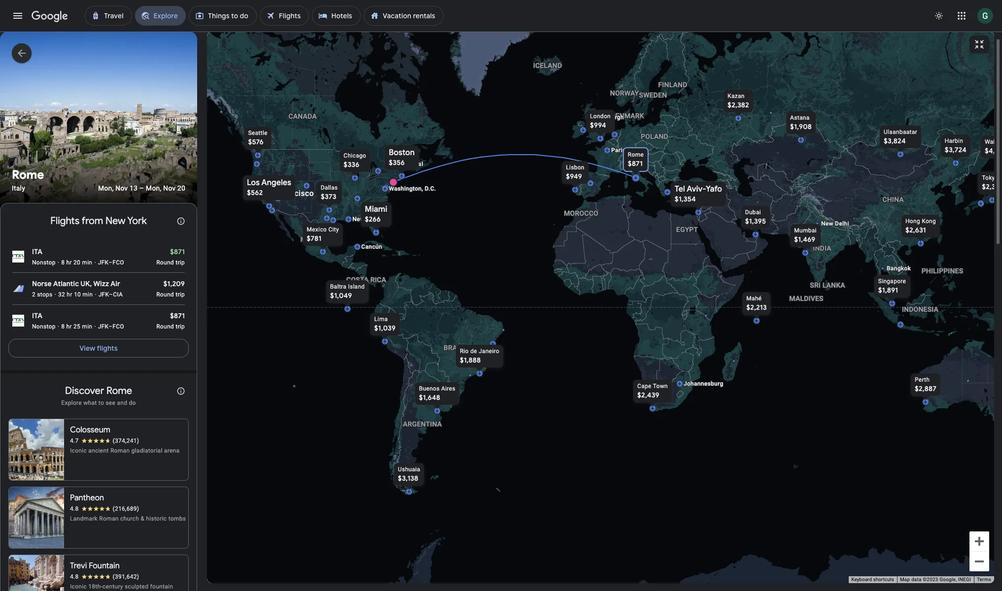 Task type: locate. For each thing, give the bounding box(es) containing it.
jfk up flights
[[98, 323, 108, 330]]

2213 US dollars text field
[[746, 303, 767, 312]]

1 vertical spatial hr
[[67, 291, 72, 298]]

1888 US dollars text field
[[460, 356, 481, 365]]

1 horizontal spatial mon,
[[146, 184, 161, 192]]

2 vertical spatial trip
[[176, 323, 185, 330]]

1 fco from the top
[[112, 259, 124, 266]]

0 vertical spatial 8
[[61, 259, 65, 266]]

miami
[[365, 205, 387, 214]]

2 8 from the top
[[61, 323, 65, 330]]

$266
[[365, 215, 381, 224]]

1395 US dollars text field
[[745, 217, 766, 226]]

1 ita from the top
[[32, 247, 43, 256]]

4.8 inside 4.8 out of 5 stars from 391,642 reviews "image"
[[70, 573, 79, 580]]

kazan $2,382
[[727, 93, 749, 109]]

rica
[[370, 276, 386, 284]]

1 vertical spatial 8
[[61, 323, 65, 330]]

uk,
[[81, 279, 92, 288]]

1 trip from the top
[[176, 259, 185, 266]]

20 right 13
[[177, 184, 185, 192]]

mexico up the "$781"
[[306, 226, 326, 233]]

0 vertical spatial nonstop
[[32, 259, 56, 266]]

round down $871 text box
[[156, 323, 174, 330]]

0 vertical spatial $871
[[628, 159, 642, 168]]

2 nov from the left
[[163, 184, 176, 192]]

mexico inside mexico city $781
[[306, 226, 326, 233]]

 image left 8 hr 20 min
[[58, 259, 59, 266]]

new left york
[[105, 215, 125, 227]]

wakka
[[985, 139, 1002, 145]]

2 iconic from the top
[[70, 583, 87, 590]]

1 vertical spatial trip
[[176, 291, 185, 298]]

landmark roman church & historic tombs
[[70, 515, 186, 522]]

0 horizontal spatial nov
[[115, 184, 128, 192]]

1 vertical spatial rome
[[12, 167, 44, 182]]

$373
[[320, 192, 336, 201]]

$871 up 1209 us dollars text field
[[170, 247, 185, 256]]

hr left 10
[[67, 291, 72, 298]]

871 US dollars text field
[[628, 159, 642, 168]]

$871 for 8 hr 25 min
[[170, 311, 185, 320]]

– up air
[[108, 259, 112, 266]]

2382 US dollars text field
[[727, 101, 749, 109]]

shortcuts
[[873, 577, 894, 583]]

1 mon, from the left
[[98, 184, 114, 192]]

island
[[348, 283, 365, 290]]

2 about these results image from the top
[[169, 379, 193, 403]]

$1,891
[[878, 286, 898, 295]]

roman down (374,241)
[[110, 447, 130, 454]]

0 vertical spatial $871 round trip
[[156, 247, 185, 266]]

0 vertical spatial trip
[[176, 259, 185, 266]]

 image left 32
[[55, 291, 56, 298]]

$1,888
[[460, 356, 481, 365]]

336 US dollars text field
[[343, 160, 359, 169]]

nonstop up norse
[[32, 259, 56, 266]]

sri
[[810, 281, 820, 289]]

view smaller map image
[[973, 38, 985, 50]]

iconic down 4.7
[[70, 447, 87, 454]]

$871 down poland
[[628, 159, 642, 168]]

3138 US dollars text field
[[398, 474, 418, 483]]

trip down 1209 us dollars text field
[[176, 291, 185, 298]]

los
[[247, 178, 260, 188]]

washington,
[[389, 185, 423, 192]]

1 vertical spatial fco
[[112, 323, 124, 330]]

loading results progress bar
[[0, 32, 1002, 34]]

trip for 8 hr 25 min
[[176, 323, 185, 330]]

about these results image
[[169, 209, 193, 233], [169, 379, 193, 403]]

2 trip from the top
[[176, 291, 185, 298]]

fco for 8 hr 25 min
[[112, 323, 124, 330]]

lima $1,039
[[374, 316, 395, 333]]

jfk – fco up air
[[98, 259, 124, 266]]

atlantic
[[53, 279, 79, 288]]

0 vertical spatial jfk – fco
[[98, 259, 124, 266]]

1 vertical spatial ita
[[32, 311, 43, 320]]

(374,241)
[[113, 437, 139, 444]]

aviv-
[[686, 184, 706, 194]]

new left $266
[[352, 216, 364, 223]]

$871 round trip up 1209 us dollars text field
[[156, 247, 185, 266]]

– for 8 hr 20 min
[[108, 259, 112, 266]]

finland
[[658, 81, 687, 89]]

0 vertical spatial mexico
[[306, 226, 326, 233]]

1 vertical spatial nonstop
[[32, 323, 56, 330]]

0 vertical spatial roman
[[110, 447, 130, 454]]

lanka
[[822, 281, 845, 289]]

ita image
[[12, 251, 24, 262]]

2 vertical spatial rome
[[106, 385, 132, 397]]

3 round from the top
[[156, 323, 174, 330]]

terms link
[[977, 577, 991, 583]]

athens
[[671, 189, 691, 196]]

mon, left 13
[[98, 184, 114, 192]]

576 US dollars text field
[[248, 138, 263, 146]]

iconic
[[70, 447, 87, 454], [70, 583, 87, 590]]

$1,354
[[674, 195, 696, 204]]

1 horizontal spatial  image
[[58, 259, 59, 266]]

2 nonstop from the top
[[32, 323, 56, 330]]

1 horizontal spatial rome
[[106, 385, 132, 397]]

2 ita from the top
[[32, 311, 43, 320]]

round down 871 us dollars text field at left
[[156, 259, 174, 266]]

fco up flights
[[112, 323, 124, 330]]

rome
[[628, 151, 644, 158], [12, 167, 44, 182], [106, 385, 132, 397]]

$2,382
[[727, 101, 749, 109]]

$1,395
[[745, 217, 766, 226]]

©2023
[[923, 577, 938, 583]]

york
[[127, 215, 147, 227]]

1 nov from the left
[[115, 184, 128, 192]]

$871
[[628, 159, 642, 168], [170, 247, 185, 256], [170, 311, 185, 320]]

round down 1209 us dollars text field
[[156, 291, 174, 298]]

gladiatorial
[[131, 447, 162, 454]]

english (united states)
[[43, 575, 117, 584]]

$871 round trip
[[156, 247, 185, 266], [156, 311, 185, 330]]

brazil
[[443, 344, 467, 352]]

4.8 out of 5 stars from 216,689 reviews image
[[70, 505, 139, 513]]

1 8 from the top
[[61, 259, 65, 266]]

jfk – fco up flights
[[98, 323, 124, 330]]

rome up $871 text field
[[628, 151, 644, 158]]

hr up atlantic
[[66, 259, 72, 266]]

0 horizontal spatial mon,
[[98, 184, 114, 192]]

1354 US dollars text field
[[674, 195, 696, 204]]

0 vertical spatial hr
[[66, 259, 72, 266]]

1209 US dollars text field
[[163, 279, 185, 288]]

13
[[130, 184, 138, 192]]

min for 32 hr 10 min
[[82, 291, 93, 298]]

jfk down wizz
[[98, 291, 109, 298]]

0 vertical spatial rome
[[628, 151, 644, 158]]

iconic left 18th-
[[70, 583, 87, 590]]

0 horizontal spatial rome
[[12, 167, 44, 182]]

2 vertical spatial hr
[[66, 323, 72, 330]]

colosseum
[[70, 425, 110, 435]]

and
[[117, 399, 127, 406]]

4.8 up landmark
[[70, 505, 79, 512]]

$1,648
[[419, 393, 440, 402]]

3724 US dollars text field
[[945, 145, 966, 154]]

– down air
[[109, 291, 113, 298]]

from
[[82, 215, 103, 227]]

rio
[[460, 348, 468, 355]]

english (united states) button
[[24, 572, 124, 588]]

1908 US dollars text field
[[790, 122, 812, 131]]

0 vertical spatial  image
[[58, 259, 59, 266]]

ita right ita image
[[32, 247, 43, 256]]

$3,824
[[884, 137, 906, 145]]

singapore $1,891
[[878, 278, 906, 295]]

(216,689)
[[113, 505, 139, 512]]

1 horizontal spatial 20
[[177, 184, 185, 192]]

argentina
[[403, 420, 442, 428]]

ushuaia
[[398, 466, 420, 473]]

trip down 871 us dollars text field at left
[[176, 259, 185, 266]]

1 vertical spatial $871 round trip
[[156, 311, 185, 330]]

0 vertical spatial about these results image
[[169, 209, 193, 233]]

4.8 inside 4.8 out of 5 stars from 216,689 reviews image
[[70, 505, 79, 512]]

1 vertical spatial iconic
[[70, 583, 87, 590]]

1 vertical spatial round
[[156, 291, 174, 298]]

266 US dollars text field
[[365, 215, 381, 224]]

0 vertical spatial round
[[156, 259, 174, 266]]

nonstop right ita icon on the left bottom of page
[[32, 323, 56, 330]]

1 iconic from the top
[[70, 447, 87, 454]]

$2,887
[[915, 384, 936, 393]]

2 4.8 from the top
[[70, 573, 79, 580]]

8 left the 25
[[61, 323, 65, 330]]

nov
[[115, 184, 128, 192], [163, 184, 176, 192]]

2 vertical spatial jfk
[[98, 323, 108, 330]]

1 round from the top
[[156, 259, 174, 266]]

4.8 out of 5 stars from 391,642 reviews image
[[70, 573, 139, 581]]

4.8 down trevi
[[70, 573, 79, 580]]

terms
[[977, 577, 991, 583]]

$871 round trip for 8 hr 20 min
[[156, 247, 185, 266]]

roman down 4.8 out of 5 stars from 216,689 reviews image
[[99, 515, 119, 522]]

2 vertical spatial min
[[82, 323, 92, 330]]

$871 down $1,209 round trip
[[170, 311, 185, 320]]

trip inside $1,209 round trip
[[176, 291, 185, 298]]

1 4.8 from the top
[[70, 505, 79, 512]]

0 horizontal spatial new
[[105, 215, 125, 227]]

2 round from the top
[[156, 291, 174, 298]]

1 jfk – fco from the top
[[98, 259, 124, 266]]

2 $871 round trip from the top
[[156, 311, 185, 330]]

1039 US dollars text field
[[374, 324, 395, 333]]

min right the 25
[[82, 323, 92, 330]]

city
[[328, 226, 339, 233]]

$871 round trip for 8 hr 25 min
[[156, 311, 185, 330]]

jfk up wizz
[[98, 259, 108, 266]]

8 up atlantic
[[61, 259, 65, 266]]

ita image
[[12, 315, 24, 327]]

0 vertical spatial 4.8
[[70, 505, 79, 512]]

mon, right 13
[[146, 184, 161, 192]]

miami $266
[[365, 205, 387, 224]]

 image
[[58, 323, 59, 330]]

kazan
[[727, 93, 744, 100]]

1 vertical spatial jfk – fco
[[98, 323, 124, 330]]

min right 10
[[82, 291, 93, 298]]

0 vertical spatial fco
[[112, 259, 124, 266]]

373 US dollars text field
[[320, 192, 336, 201]]

 image for ita
[[58, 259, 59, 266]]

hr left the 25
[[66, 323, 72, 330]]

2 vertical spatial $871
[[170, 311, 185, 320]]

1 vertical spatial jfk
[[98, 291, 109, 298]]

rome up and
[[106, 385, 132, 397]]

994 US dollars text field
[[590, 121, 606, 130]]

0 horizontal spatial 20
[[73, 259, 80, 266]]

1 vertical spatial min
[[82, 291, 93, 298]]

4.8
[[70, 505, 79, 512], [70, 573, 79, 580]]

min for 8 hr 25 min
[[82, 323, 92, 330]]

– up flights
[[108, 323, 112, 330]]

singapore
[[878, 278, 906, 285]]

jfk
[[98, 259, 108, 266], [98, 291, 109, 298], [98, 323, 108, 330]]

rome inside "map" 'region'
[[628, 151, 644, 158]]

1 nonstop from the top
[[32, 259, 56, 266]]

$871 round trip down $1,209 round trip
[[156, 311, 185, 330]]

trip
[[176, 259, 185, 266], [176, 291, 185, 298], [176, 323, 185, 330]]

rome for rome $871
[[628, 151, 644, 158]]

dubai
[[745, 209, 761, 216]]

1 vertical spatial $871
[[170, 247, 185, 256]]

1 vertical spatial 4.8
[[70, 573, 79, 580]]

1 horizontal spatial nov
[[163, 184, 176, 192]]

hr for 20
[[66, 259, 72, 266]]

min up the uk,
[[82, 259, 92, 266]]

$2,631
[[905, 226, 926, 235]]

1 $871 round trip from the top
[[156, 247, 185, 266]]

nov right 13
[[163, 184, 176, 192]]

norse atlantic uk, wizz air image
[[12, 283, 24, 295]]

ita for 8 hr 20 min
[[32, 247, 43, 256]]

1 vertical spatial about these results image
[[169, 379, 193, 403]]

2 mon, from the left
[[146, 184, 161, 192]]

orleans
[[366, 216, 387, 223]]

3 trip from the top
[[176, 323, 185, 330]]

fco up air
[[112, 259, 124, 266]]

nov left 13
[[115, 184, 128, 192]]

20 up "norse atlantic uk, wizz air"
[[73, 259, 80, 266]]

trip for 8 hr 20 min
[[176, 259, 185, 266]]

maldives
[[789, 295, 823, 303]]

jfk – cia
[[98, 291, 123, 298]]

2887 US dollars text field
[[915, 384, 936, 393]]

1 vertical spatial  image
[[55, 291, 56, 298]]

round inside $1,209 round trip
[[156, 291, 174, 298]]

washington, d.c.
[[389, 185, 436, 192]]

iceland
[[533, 62, 562, 69]]

min for 8 hr 20 min
[[82, 259, 92, 266]]

jfk for 8 hr 25 min
[[98, 323, 108, 330]]

main menu image
[[12, 10, 24, 22]]

min
[[82, 259, 92, 266], [82, 291, 93, 298], [82, 323, 92, 330]]

781 US dollars text field
[[306, 234, 321, 243]]

2313 US dollars text field
[[982, 182, 1002, 191]]

1049 US dollars text field
[[330, 291, 352, 300]]

new delhi
[[821, 220, 849, 227]]

0 horizontal spatial  image
[[55, 291, 56, 298]]

usd button
[[132, 572, 173, 588]]

– for 8 hr 25 min
[[108, 323, 112, 330]]

mahé $2,213
[[746, 295, 767, 312]]

round for 32 hr 10 min
[[156, 291, 174, 298]]

0 vertical spatial min
[[82, 259, 92, 266]]

trip down $871 text box
[[176, 323, 185, 330]]

1 horizontal spatial new
[[352, 216, 364, 223]]

871 US dollars text field
[[170, 247, 185, 256]]

mexico down $373
[[300, 236, 326, 243]]

0 vertical spatial iconic
[[70, 447, 87, 454]]

ita right ita icon on the left bottom of page
[[32, 311, 43, 320]]

bangkok
[[886, 265, 911, 272]]

4.8 for trevi fountain
[[70, 573, 79, 580]]

1 vertical spatial 20
[[73, 259, 80, 266]]

– for 32 hr 10 min
[[109, 291, 113, 298]]

 image
[[58, 259, 59, 266], [55, 291, 56, 298]]

1 vertical spatial mexico
[[300, 236, 326, 243]]

0 vertical spatial ita
[[32, 247, 43, 256]]

fco
[[112, 259, 124, 266], [112, 323, 124, 330]]

2 vertical spatial round
[[156, 323, 174, 330]]

rome up italy
[[12, 167, 44, 182]]

2 fco from the top
[[112, 323, 124, 330]]

norse atlantic uk, wizz air
[[32, 279, 120, 288]]

montreal
[[398, 161, 423, 168]]

mexico for mexico
[[300, 236, 326, 243]]

new left delhi
[[821, 220, 833, 227]]

0 vertical spatial jfk
[[98, 259, 108, 266]]

2 horizontal spatial new
[[821, 220, 833, 227]]

2 jfk – fco from the top
[[98, 323, 124, 330]]

2 horizontal spatial rome
[[628, 151, 644, 158]]



Task type: vqa. For each thing, say whether or not it's contained in the screenshot.


Task type: describe. For each thing, give the bounding box(es) containing it.
india
[[813, 244, 831, 252]]

1 vertical spatial roman
[[99, 515, 119, 522]]

google,
[[940, 577, 957, 583]]

d.c.
[[425, 185, 436, 192]]

1648 US dollars text field
[[419, 393, 440, 402]]

delhi
[[835, 220, 849, 227]]

baltra
[[330, 283, 346, 290]]

san francisco
[[262, 189, 314, 198]]

dallas $373
[[320, 184, 338, 201]]

costa rica
[[346, 276, 386, 284]]

1 about these results image from the top
[[169, 209, 193, 233]]

iconic for trevi fountain
[[70, 583, 87, 590]]

milan
[[630, 161, 646, 168]]

fountain
[[89, 561, 120, 571]]

fountain
[[150, 583, 173, 590]]

356 US dollars text field
[[388, 158, 404, 167]]

keyboard shortcuts
[[851, 577, 894, 583]]

– right 13
[[139, 184, 144, 192]]

inegi
[[958, 577, 971, 583]]

rome for rome
[[12, 167, 44, 182]]

sweden
[[639, 91, 667, 99]]

nonstop for 8 hr 20 min
[[32, 259, 56, 266]]

pantheon
[[70, 493, 104, 503]]

562 US dollars text field
[[247, 188, 263, 197]]

perth $2,887
[[915, 377, 936, 393]]

jfk – fco for 8 hr 20 min
[[98, 259, 124, 266]]

philippines
[[921, 267, 963, 275]]

harbin $3,724
[[945, 138, 966, 154]]

tokyo
[[982, 174, 998, 181]]

18th-
[[88, 583, 103, 590]]

indonesia
[[902, 306, 938, 313]]

san
[[262, 189, 276, 198]]

jfk for 32 hr 10 min
[[98, 291, 109, 298]]

round for 8 hr 20 min
[[156, 259, 174, 266]]

wakka $4,20
[[985, 139, 1002, 155]]

church
[[120, 515, 139, 522]]

map data ©2023 google, inegi
[[900, 577, 971, 583]]

4.8 for pantheon
[[70, 505, 79, 512]]

perth
[[915, 377, 929, 383]]

flights
[[97, 344, 118, 353]]

costa
[[346, 276, 368, 284]]

change appearance image
[[927, 4, 951, 28]]

8 hr 25 min
[[61, 323, 92, 330]]

fco for 8 hr 20 min
[[112, 259, 124, 266]]

mexico for mexico city $781
[[306, 226, 326, 233]]

32
[[58, 291, 65, 298]]

jfk – fco for 8 hr 25 min
[[98, 323, 124, 330]]

ita for 8 hr 25 min
[[32, 311, 43, 320]]

tokyo $2,313
[[982, 174, 1002, 191]]

$871 inside rome $871
[[628, 159, 642, 168]]

hr for 25
[[66, 323, 72, 330]]

$336
[[343, 160, 359, 169]]

1891 US dollars text field
[[878, 286, 898, 295]]

italy
[[12, 184, 25, 192]]

round for 8 hr 25 min
[[156, 323, 174, 330]]

iconic for colosseum
[[70, 447, 87, 454]]

yafo
[[706, 184, 722, 194]]

$4,20
[[985, 146, 1002, 155]]

871 US dollars text field
[[170, 311, 185, 320]]

cancún
[[361, 243, 382, 250]]

$1,209 round trip
[[156, 279, 185, 298]]

0 vertical spatial 20
[[177, 184, 185, 192]]

arena
[[164, 447, 180, 454]]

1469 US dollars text field
[[794, 235, 815, 244]]

paris
[[611, 147, 625, 154]]

trip for 32 hr 10 min
[[176, 291, 185, 298]]

$871 for 8 hr 20 min
[[170, 247, 185, 256]]

949 US dollars text field
[[566, 172, 582, 181]]

new for new delhi
[[821, 220, 833, 227]]

stops
[[37, 291, 53, 298]]

iconic 18th-century sculpted fountain
[[70, 583, 173, 590]]

8 for 8 hr 20 min
[[61, 259, 65, 266]]

norse
[[32, 279, 52, 288]]

china
[[882, 196, 904, 204]]

edinburgh
[[596, 114, 624, 121]]

8 for 8 hr 25 min
[[61, 323, 65, 330]]

$576
[[248, 138, 263, 146]]

discover
[[65, 385, 104, 397]]

mexico city $781
[[306, 226, 339, 243]]

4203 US dollars text field
[[985, 146, 1002, 155]]

hong
[[905, 218, 920, 225]]

london $994
[[590, 113, 610, 130]]

4.7
[[70, 437, 79, 444]]

2 stops
[[32, 291, 53, 298]]

dubai $1,395
[[745, 209, 766, 226]]

cape town $2,439
[[637, 383, 668, 400]]

$949
[[566, 172, 582, 181]]

kong
[[922, 218, 936, 225]]

ushuaia $3,138
[[398, 466, 420, 483]]

view flights
[[80, 344, 118, 353]]

egypt
[[676, 226, 698, 234]]

$1,469
[[794, 235, 815, 244]]

view
[[80, 344, 95, 353]]

century
[[103, 583, 123, 590]]

cape
[[637, 383, 651, 390]]

data
[[911, 577, 921, 583]]

2631 US dollars text field
[[905, 226, 926, 235]]

hr for 10
[[67, 291, 72, 298]]

navigate back image
[[12, 43, 32, 63]]

chicago
[[343, 152, 366, 159]]

trevi fountain
[[70, 561, 120, 571]]

(united
[[68, 575, 92, 584]]

jfk for 8 hr 20 min
[[98, 259, 108, 266]]

tel aviv-yafo $1,354
[[674, 184, 722, 204]]

iconic ancient roman gladiatorial arena
[[70, 447, 180, 454]]

map region
[[96, 0, 1002, 591]]

4.7 out of 5 stars from 374,241 reviews image
[[70, 437, 139, 445]]

 image for norse atlantic uk, wizz air
[[55, 291, 56, 298]]

los angeles $562
[[247, 178, 291, 197]]

new orleans
[[352, 216, 387, 223]]

town
[[653, 383, 668, 390]]

sculpted
[[125, 583, 148, 590]]

nonstop for 8 hr 25 min
[[32, 323, 56, 330]]

flights
[[50, 215, 80, 227]]

landmark
[[70, 515, 98, 522]]

angeles
[[261, 178, 291, 188]]

$2,213
[[746, 303, 767, 312]]

boston
[[388, 148, 414, 158]]

francisco
[[278, 189, 314, 198]]

3824 US dollars text field
[[884, 137, 906, 145]]

2439 US dollars text field
[[637, 391, 659, 400]]

lisbon
[[566, 164, 584, 171]]

new for new orleans
[[352, 216, 364, 223]]

poland
[[641, 133, 668, 140]]

wizz
[[93, 279, 109, 288]]



